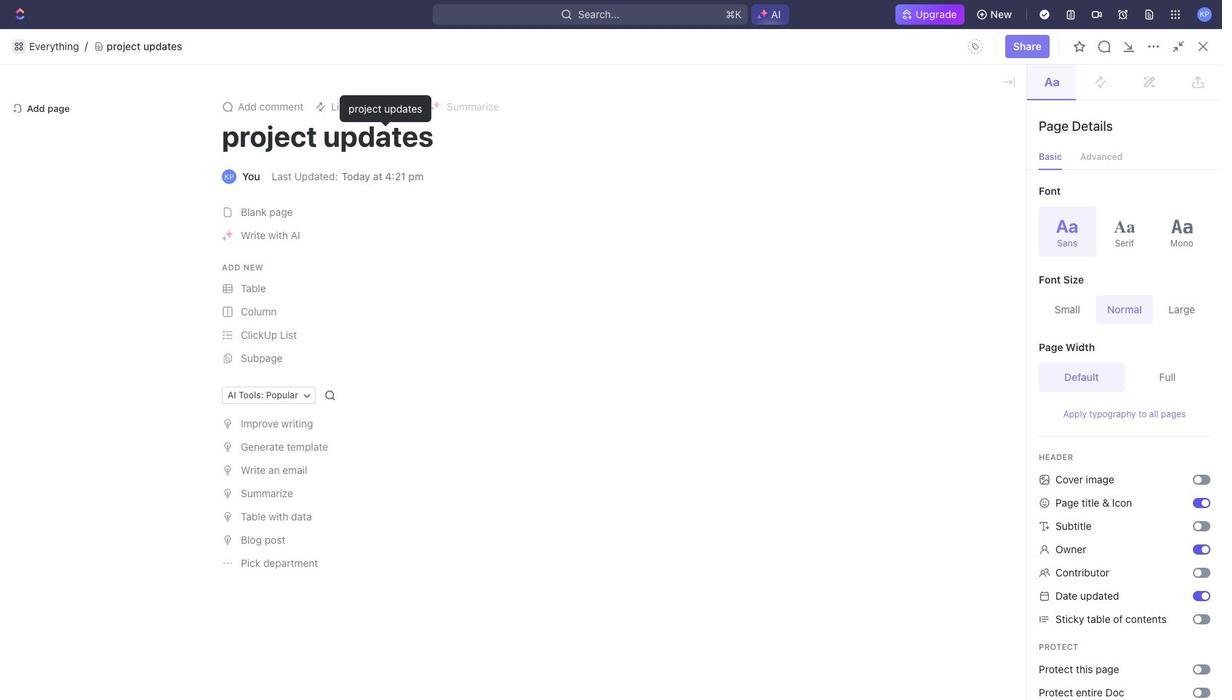 Task type: describe. For each thing, give the bounding box(es) containing it.
dropdown menu image
[[964, 35, 987, 58]]

1 row from the top
[[221, 267, 1188, 290]]

cell for third row from the bottom of the page
[[929, 290, 1046, 315]]

3 row from the top
[[221, 315, 1188, 341]]

2 row from the top
[[221, 290, 1188, 316]]

cell for 3rd row from the top of the page
[[929, 316, 1046, 341]]

sidebar navigation
[[0, 29, 186, 701]]



Task type: vqa. For each thing, say whether or not it's contained in the screenshot.
row
yes



Task type: locate. For each thing, give the bounding box(es) containing it.
4 row from the top
[[221, 341, 1188, 367]]

cell
[[929, 290, 1046, 315], [929, 316, 1046, 341], [1046, 316, 1162, 341], [1162, 316, 1188, 341], [929, 341, 1046, 366]]

cell for 1st row from the bottom
[[929, 341, 1046, 366]]

column header
[[929, 267, 1046, 290]]

tab list
[[221, 233, 581, 267]]

table
[[221, 267, 1188, 367]]

row
[[221, 267, 1188, 290], [221, 290, 1188, 316], [221, 315, 1188, 341], [221, 341, 1188, 367]]



